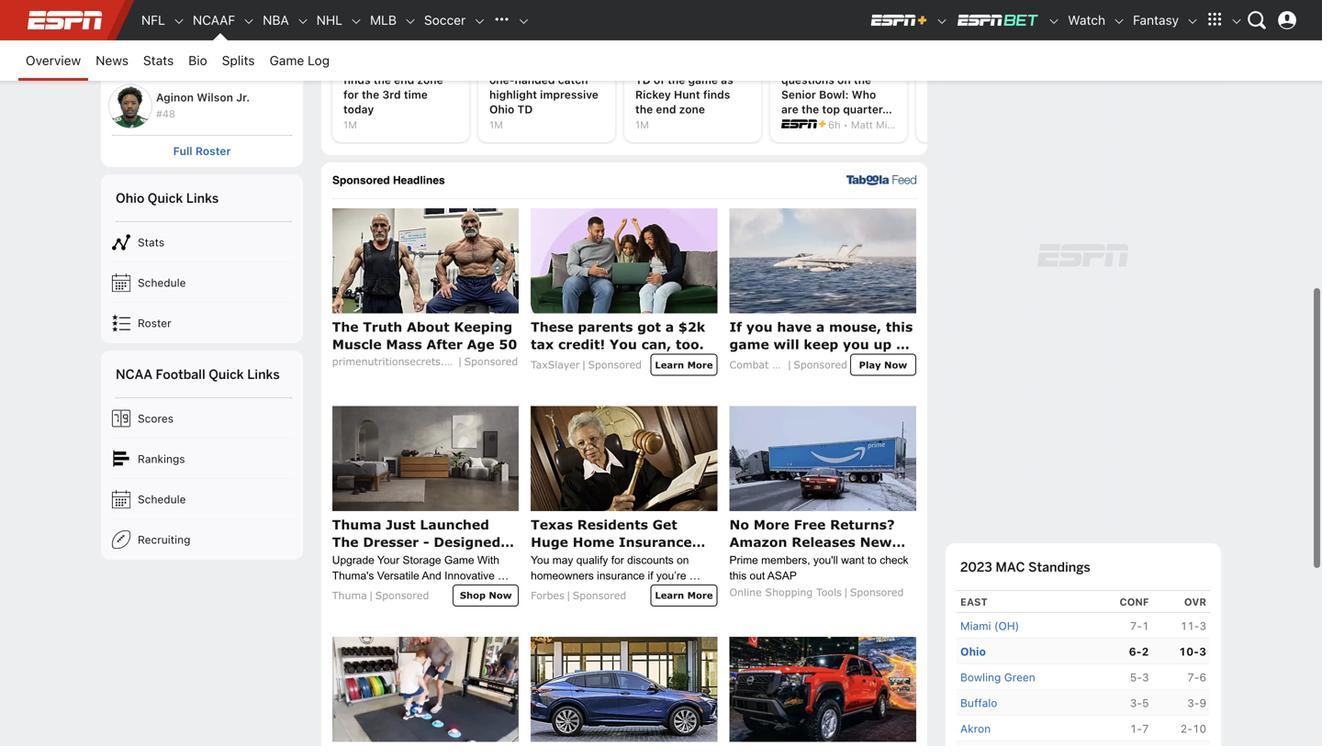 Task type: describe. For each thing, give the bounding box(es) containing it.
bowling green
[[961, 671, 1036, 684]]

you inside these parents got a $2k tax credit! you can, too. taxslayer | sponsored
[[610, 337, 637, 352]]

you're
[[657, 570, 687, 582]]

| inside upgrade your storage game with thuma's versatile and innovative dresser thuma | sponsored
[[369, 590, 374, 602]]

on inside you may qualify for discounts on homeowners insurance if you're currently insured, have no recent claims and live in a qualified zip code.
[[677, 554, 689, 567]]

bowl:
[[819, 88, 849, 101]]

any
[[377, 552, 405, 567]]

your
[[377, 554, 400, 567]]

profile management image
[[1279, 11, 1297, 29]]

fantasy
[[1133, 12, 1179, 28]]

zone inside ohio's rickey hunt finds the end zone for the 3rd time today 1m
[[417, 73, 443, 86]]

#48
[[156, 108, 175, 120]]

reduction
[[531, 552, 604, 567]]

| inside the truth about keeping muscle mass after age 50 primenutritionsecrets.com | sponsored
[[458, 355, 463, 368]]

soccer image
[[473, 15, 486, 28]]

more right the "+2"
[[923, 119, 948, 131]]

will
[[774, 337, 800, 352]]

watch
[[1068, 12, 1106, 28]]

3-9
[[1188, 697, 1207, 710]]

1
[[1143, 620, 1150, 633]]

primenutritionsecrets.com
[[332, 355, 466, 368]]

aginon wilson jr. #48
[[156, 91, 250, 120]]

live
[[587, 601, 603, 613]]

end inside ohio scores the first td of the game as rickey hunt finds the end zone 1m
[[656, 103, 676, 116]]

ncaa
[[116, 366, 152, 383]]

-
[[423, 534, 430, 550]]

hunt inside ohio scores the first td of the game as rickey hunt finds the end zone 1m
[[674, 88, 700, 101]]

fit
[[354, 552, 373, 567]]

storage
[[403, 554, 441, 567]]

td inside ohio scores the first td of the game as rickey hunt finds the end zone 1m
[[636, 73, 651, 86]]

on inside 12 nfl draft questions on the senior bowl: who are the top quarter…
[[838, 73, 851, 86]]

ohio inside a jump pass and one-handed catch highlight impressive ohio td 1m
[[490, 103, 515, 116]]

game inside if you have a mouse, this game will keep you up all night. no install. play for free.
[[730, 337, 769, 352]]

soccer
[[424, 12, 466, 28]]

1-
[[1130, 723, 1143, 736]]

2
[[1142, 646, 1150, 659]]

for inside if you have a mouse, this game will keep you up all night. no install. play for free.
[[892, 354, 912, 370]]

learn for 2nd learn more button from the top of the page
[[655, 590, 684, 601]]

free
[[794, 517, 826, 533]]

no inside no more free returns? amazon releases new fees
[[730, 517, 749, 533]]

for inside ohio's rickey hunt finds the end zone for the 3rd time today 1m
[[344, 88, 359, 101]]

1 vertical spatial stats link
[[101, 222, 303, 262]]

no
[[646, 585, 658, 598]]

free.
[[730, 371, 763, 387]]

credit!
[[558, 337, 605, 352]]

returns?
[[830, 517, 895, 533]]

pass
[[530, 59, 555, 71]]

about
[[407, 319, 450, 335]]

a inside you may qualify for discounts on homeowners insurance if you're currently insured, have no recent claims and live in a qualified zip code.
[[618, 601, 624, 613]]

recruiting link
[[101, 520, 303, 560]]

more sports image
[[517, 15, 530, 28]]

ohio's rickey hunt finds the end zone for the 3rd time today image
[[332, 0, 469, 47]]

td inside a jump pass and one-handed catch highlight impressive ohio td 1m
[[518, 103, 533, 116]]

thuma inside upgrade your storage game with thuma's versatile and innovative dresser thuma | sponsored
[[332, 590, 367, 602]]

check
[[880, 554, 909, 567]]

sponsored inside prime members, you'll want to check this out asap online shopping tools | sponsored
[[850, 586, 904, 599]]

buffalo link
[[961, 695, 998, 712]]

7-6
[[1188, 671, 1207, 684]]

all
[[896, 337, 914, 352]]

play now
[[859, 359, 908, 370]]

10
[[1193, 723, 1207, 736]]

out
[[750, 570, 765, 582]]

time
[[404, 88, 428, 101]]

to
[[868, 554, 877, 567]]

rickey inside ohio scores the first td of the game as rickey hunt finds the end zone 1m
[[636, 88, 671, 101]]

espn plus image
[[936, 15, 949, 28]]

game inside ohio scores the first td of the game as rickey hunt finds the end zone 1m
[[688, 73, 718, 86]]

wilson
[[197, 91, 233, 104]]

siege
[[773, 359, 801, 371]]

3- for 5
[[1130, 697, 1143, 710]]

1 horizontal spatial more espn image
[[1231, 15, 1244, 28]]

list for quick
[[101, 398, 303, 560]]

splits link
[[215, 40, 262, 81]]

zone inside ohio scores the first td of the game as rickey hunt finds the end zone 1m
[[679, 103, 705, 116]]

sponsored link for thuma
[[375, 590, 429, 602]]

online
[[730, 586, 762, 599]]

ohio for ohio
[[961, 646, 986, 659]]

have inside you may qualify for discounts on homeowners insurance if you're currently insured, have no recent claims and live in a qualified zip code.
[[619, 585, 643, 598]]

if
[[730, 319, 742, 335]]

as
[[721, 73, 734, 86]]

7- for 6
[[1188, 671, 1200, 684]]

advertisement element
[[946, 0, 1222, 531]]

a for $2k
[[666, 319, 674, 335]]

0 vertical spatial stats link
[[136, 40, 181, 81]]

2023
[[961, 559, 993, 576]]

7
[[1143, 723, 1150, 736]]

bio
[[188, 53, 207, 68]]

1m inside ohio's rickey hunt finds the end zone for the 3rd time today 1m
[[344, 119, 357, 131]]

1 schedule link from the top
[[101, 262, 303, 303]]

ohio's rickey hunt finds the end zone for the 3rd time today element
[[332, 0, 469, 142]]

nba image
[[296, 15, 309, 28]]

quintell quinn image
[[108, 27, 152, 71]]

schedule for 1st 'schedule' link from the top
[[138, 276, 186, 289]]

conf
[[1120, 597, 1150, 608]]

discounts
[[627, 554, 674, 567]]

questions
[[782, 73, 835, 86]]

full roster
[[173, 145, 231, 158]]

shop
[[460, 590, 486, 601]]

| down will
[[787, 359, 792, 371]]

now for shop now
[[489, 590, 512, 601]]

of
[[654, 73, 665, 86]]

install.
[[800, 354, 852, 370]]

upgrade your storage game with thuma's versatile and innovative dresser thuma | sponsored
[[332, 554, 502, 602]]

game log
[[270, 53, 330, 68]]

jump
[[500, 59, 527, 71]]

5-
[[1130, 671, 1143, 684]]

upgrade
[[332, 554, 375, 567]]

forbes | sponsored
[[531, 590, 627, 602]]

play inside if you have a mouse, this game will keep you up all night. no install. play for free.
[[857, 354, 887, 370]]

ohio link
[[961, 643, 986, 661]]

to
[[332, 552, 350, 567]]

prime members, you'll want to check this out asap online shopping tools | sponsored
[[730, 554, 912, 599]]

are
[[782, 103, 799, 116]]

7-1
[[1130, 620, 1150, 633]]

bowling
[[961, 671, 1001, 684]]

you inside you may qualify for discounts on homeowners insurance if you're currently insured, have no recent claims and live in a qualified zip code.
[[531, 554, 550, 567]]

rankings
[[138, 453, 185, 465]]

6
[[1200, 671, 1207, 684]]

3 for 11-
[[1200, 620, 1207, 633]]

12 nfl draft questions on the senior bowl: who are the top quarterbacks? which prospects will dominate? image
[[771, 0, 907, 47]]

espn bet image
[[956, 13, 1041, 28]]

age
[[467, 337, 495, 352]]

a jump pass and one-handed catch highlight impressive ohio td image
[[479, 0, 615, 47]]

full roster link
[[173, 145, 231, 158]]

homeowners
[[531, 570, 594, 582]]

overview
[[26, 53, 81, 68]]

nba link
[[255, 0, 296, 40]]

dresser inside upgrade your storage game with thuma's versatile and innovative dresser thuma | sponsored
[[332, 585, 371, 598]]

zip
[[671, 601, 685, 613]]

ohio scores the first td of the game as rickey hunt finds the end zone image
[[625, 0, 761, 47]]

aginon wilson jr. image
[[108, 84, 152, 128]]

a jump pass and one-handed catch highlight impressive ohio td 1m
[[490, 59, 599, 131]]

you may qualify for discounts on homeowners insurance if you're currently insured, have no recent claims and live in a qualified zip code.
[[531, 554, 715, 613]]

11-
[[1181, 620, 1200, 633]]

more down too.
[[688, 359, 713, 370]]

sponsored link for taxslayer
[[588, 359, 642, 371]]

if
[[648, 570, 654, 582]]

no inside if you have a mouse, this game will keep you up all night. no install. play for free.
[[776, 354, 796, 370]]

more right zip at right bottom
[[688, 590, 713, 601]]

have inside if you have a mouse, this game will keep you up all night. no install. play for free.
[[777, 319, 812, 335]]

thuma inside thuma just launched the dresser - designed to fit any space
[[332, 517, 382, 533]]

space
[[409, 552, 452, 567]]

huge
[[531, 534, 568, 550]]

ncaaf
[[193, 12, 235, 28]]

0 horizontal spatial more espn image
[[1201, 6, 1229, 34]]

quintell quinn #6
[[156, 34, 233, 63]]

sponsored link for primenutritionsecrets.com
[[464, 355, 518, 368]]

ncaaf link
[[185, 0, 243, 40]]

mass
[[386, 337, 422, 352]]

2 learn more button from the top
[[651, 585, 718, 607]]

0 horizontal spatial game
[[270, 53, 304, 68]]

ohio for ohio scores the first td of the game as rickey hunt finds the end zone 1m
[[636, 59, 661, 71]]

mac
[[996, 559, 1025, 576]]

sponsored link for online shopping tools
[[850, 586, 904, 599]]

get
[[653, 517, 678, 533]]

recruiting
[[138, 533, 191, 546]]

recent
[[661, 585, 692, 598]]

asap
[[768, 570, 797, 582]]



Task type: locate. For each thing, give the bounding box(es) containing it.
| inside these parents got a $2k tax credit! you can, too. taxslayer | sponsored
[[582, 359, 586, 371]]

1m inside ohio scores the first td of the game as rickey hunt finds the end zone 1m
[[636, 119, 649, 131]]

thuma down thuma's
[[332, 590, 367, 602]]

1 horizontal spatial hunt
[[674, 88, 700, 101]]

0 vertical spatial end
[[394, 73, 414, 86]]

hunt inside ohio's rickey hunt finds the end zone for the 3rd time today 1m
[[420, 59, 446, 71]]

a right got
[[666, 319, 674, 335]]

1 vertical spatial 7-
[[1188, 671, 1200, 684]]

the inside the truth about keeping muscle mass after age 50 primenutritionsecrets.com | sponsored
[[332, 319, 359, 335]]

0 horizontal spatial on
[[677, 554, 689, 567]]

1 horizontal spatial finds
[[703, 88, 731, 101]]

1 vertical spatial learn more button
[[651, 585, 718, 607]]

2 schedule from the top
[[138, 493, 186, 506]]

| right tools on the bottom of page
[[844, 586, 849, 599]]

1 vertical spatial on
[[677, 554, 689, 567]]

1 vertical spatial 3
[[1199, 646, 1207, 659]]

qualified
[[627, 601, 668, 613]]

1 vertical spatial quick
[[209, 366, 244, 383]]

2 learn from the top
[[655, 590, 684, 601]]

play inside button
[[859, 359, 881, 370]]

1 horizontal spatial this
[[886, 319, 913, 335]]

learn more down too.
[[655, 359, 713, 370]]

learn more button down you're
[[651, 585, 718, 607]]

1 vertical spatial game
[[730, 337, 769, 352]]

0 horizontal spatial 1m
[[344, 119, 357, 131]]

you right if
[[747, 319, 773, 335]]

game inside upgrade your storage game with thuma's versatile and innovative dresser thuma | sponsored
[[444, 554, 474, 567]]

sponsored inside upgrade your storage game with thuma's versatile and innovative dresser thuma | sponsored
[[375, 590, 429, 602]]

the inside thuma just launched the dresser - designed to fit any space
[[332, 534, 359, 550]]

1 vertical spatial thuma
[[332, 590, 367, 602]]

these parents got a $2k tax credit! you can, too. taxslayer | sponsored
[[531, 319, 706, 371]]

quinn
[[201, 34, 233, 47]]

1 horizontal spatial zone
[[679, 103, 705, 116]]

0 horizontal spatial zone
[[417, 73, 443, 86]]

hunt down scores
[[674, 88, 700, 101]]

ohio scores the first td of the game as rickey hunt finds the end zone element
[[625, 0, 761, 142]]

1 vertical spatial have
[[619, 585, 643, 598]]

more espn image
[[1201, 6, 1229, 34], [1231, 15, 1244, 28]]

2 vertical spatial 3
[[1143, 671, 1150, 684]]

0 vertical spatial schedule
[[138, 276, 186, 289]]

1 vertical spatial schedule
[[138, 493, 186, 506]]

0 vertical spatial and
[[558, 59, 578, 71]]

0 vertical spatial this
[[886, 319, 913, 335]]

more inside no more free returns? amazon releases new fees
[[754, 517, 790, 533]]

2 3- from the left
[[1188, 697, 1200, 710]]

thuma
[[332, 517, 382, 533], [332, 590, 367, 602]]

ohio's
[[344, 59, 378, 71]]

2 horizontal spatial a
[[816, 319, 825, 335]]

0 vertical spatial schedule link
[[101, 262, 303, 303]]

0 vertical spatial dresser
[[363, 534, 419, 550]]

2 horizontal spatial for
[[892, 354, 912, 370]]

1 1m from the left
[[344, 119, 357, 131]]

1 vertical spatial list
[[101, 398, 303, 560]]

td left of
[[636, 73, 651, 86]]

ohio scores the first td of the game as rickey hunt finds the end zone 1m
[[636, 59, 745, 131]]

with
[[478, 554, 500, 567]]

global navigation element
[[18, 0, 1304, 40]]

a jump pass and one-handed catch highlight impressive ohio td element
[[479, 0, 615, 142]]

end up 'time'
[[394, 73, 414, 86]]

0 horizontal spatial hunt
[[420, 59, 446, 71]]

0 vertical spatial now
[[885, 359, 908, 370]]

1 learn more from the top
[[655, 359, 713, 370]]

dresser up any at the left of page
[[363, 534, 419, 550]]

finds down ohio's
[[344, 73, 371, 86]]

can,
[[642, 337, 672, 352]]

list containing scores
[[101, 398, 303, 560]]

game left as
[[688, 73, 718, 86]]

insurance
[[619, 534, 692, 550]]

dresser down thuma's
[[332, 585, 371, 598]]

the up "to" at the bottom left of the page
[[332, 534, 359, 550]]

ncaaf image
[[243, 15, 255, 28]]

now right the shop
[[489, 590, 512, 601]]

this down prime
[[730, 570, 747, 582]]

0 vertical spatial learn more button
[[651, 354, 718, 376]]

currently
[[531, 585, 573, 598]]

1 vertical spatial dresser
[[332, 585, 371, 598]]

roster right full
[[196, 145, 231, 158]]

0 vertical spatial you
[[747, 319, 773, 335]]

0 horizontal spatial quick
[[148, 190, 183, 206]]

on up you're
[[677, 554, 689, 567]]

finds inside ohio's rickey hunt finds the end zone for the 3rd time today 1m
[[344, 73, 371, 86]]

0 horizontal spatial 3-
[[1130, 697, 1143, 710]]

this inside prime members, you'll want to check this out asap online shopping tools | sponsored
[[730, 570, 747, 582]]

hunt
[[420, 59, 446, 71], [674, 88, 700, 101]]

1 thuma from the top
[[332, 517, 382, 533]]

1 horizontal spatial links
[[247, 366, 280, 383]]

3 up 5
[[1143, 671, 1150, 684]]

| down the after on the left of page
[[458, 355, 463, 368]]

miami
[[961, 620, 991, 633]]

akron link
[[961, 720, 991, 738]]

miller,
[[876, 119, 905, 131]]

a inside these parents got a $2k tax credit! you can, too. taxslayer | sponsored
[[666, 319, 674, 335]]

1 vertical spatial links
[[247, 366, 280, 383]]

nfl
[[141, 12, 165, 28], [797, 59, 818, 71]]

roster inside roster link
[[138, 317, 171, 330]]

5-3
[[1130, 671, 1150, 684]]

on down draft
[[838, 73, 851, 86]]

1 vertical spatial for
[[892, 354, 912, 370]]

0 horizontal spatial end
[[394, 73, 414, 86]]

keep
[[804, 337, 839, 352]]

espn+ image
[[870, 13, 929, 28]]

if you have a mouse, this game will keep you up all night. no install. play for free.
[[730, 319, 914, 387]]

no more free returns? amazon releases new fees
[[730, 517, 895, 567]]

1 learn from the top
[[655, 359, 684, 370]]

game up innovative
[[444, 554, 474, 567]]

0 vertical spatial on
[[838, 73, 851, 86]]

log
[[308, 53, 330, 68]]

links up "scores" link
[[247, 366, 280, 383]]

learn for first learn more button
[[655, 359, 684, 370]]

a for mouse,
[[816, 319, 825, 335]]

finds
[[344, 73, 371, 86], [703, 88, 731, 101]]

impressive
[[540, 88, 599, 101]]

1 vertical spatial finds
[[703, 88, 731, 101]]

td down highlight
[[518, 103, 533, 116]]

dresser inside thuma just launched the dresser - designed to fit any space
[[363, 534, 419, 550]]

ohio quick links
[[116, 190, 219, 206]]

3- for 9
[[1188, 697, 1200, 710]]

schedule for 2nd 'schedule' link from the top
[[138, 493, 186, 506]]

0 vertical spatial stats
[[143, 53, 174, 68]]

members,
[[762, 554, 811, 567]]

espn more sports home page image
[[488, 6, 516, 34]]

mouse,
[[829, 319, 882, 335]]

a
[[666, 319, 674, 335], [816, 319, 825, 335], [618, 601, 624, 613]]

1 vertical spatial nfl
[[797, 59, 818, 71]]

you down parents
[[610, 337, 637, 352]]

jr.
[[236, 91, 250, 104]]

0 horizontal spatial this
[[730, 570, 747, 582]]

list containing stats
[[101, 222, 303, 343]]

0 vertical spatial zone
[[417, 73, 443, 86]]

7- down conf
[[1130, 620, 1143, 633]]

you
[[610, 337, 637, 352], [531, 554, 550, 567]]

1 horizontal spatial 7-
[[1188, 671, 1200, 684]]

no down will
[[776, 354, 796, 370]]

espn bet image
[[1048, 15, 1061, 28]]

0 vertical spatial roster
[[196, 145, 231, 158]]

finds down as
[[703, 88, 731, 101]]

stats inside list
[[138, 236, 165, 249]]

end inside ohio's rickey hunt finds the end zone for the 3rd time today 1m
[[394, 73, 414, 86]]

no up "amazon"
[[730, 517, 749, 533]]

3 for 5-
[[1143, 671, 1150, 684]]

splits
[[222, 53, 255, 68]]

0 horizontal spatial have
[[619, 585, 643, 598]]

| inside prime members, you'll want to check this out asap online shopping tools | sponsored
[[844, 586, 849, 599]]

aginon
[[156, 91, 194, 104]]

0 vertical spatial game
[[270, 53, 304, 68]]

1 vertical spatial this
[[730, 570, 747, 582]]

miami (oh) link
[[961, 618, 1020, 635]]

matt
[[851, 119, 873, 131]]

more
[[923, 119, 948, 131], [688, 359, 713, 370], [754, 517, 790, 533], [688, 590, 713, 601]]

rankings link
[[101, 439, 303, 479]]

have up will
[[777, 319, 812, 335]]

quick
[[148, 190, 183, 206], [209, 366, 244, 383]]

1 horizontal spatial roster
[[196, 145, 231, 158]]

0 horizontal spatial rickey
[[381, 59, 417, 71]]

list
[[101, 222, 303, 343], [101, 398, 303, 560]]

schedule up roster link
[[138, 276, 186, 289]]

learn down can,
[[655, 359, 684, 370]]

| down credit!
[[582, 359, 586, 371]]

zone down scores
[[679, 103, 705, 116]]

learn more for 2nd learn more button from the top of the page
[[655, 590, 713, 601]]

3 down ovr
[[1200, 620, 1207, 633]]

0 vertical spatial list
[[101, 222, 303, 343]]

50
[[499, 337, 517, 352]]

1 list from the top
[[101, 222, 303, 343]]

9
[[1200, 697, 1207, 710]]

2-
[[1181, 723, 1193, 736]]

1 horizontal spatial game
[[730, 337, 769, 352]]

| down the homeowners on the left bottom of the page
[[566, 590, 571, 602]]

0 vertical spatial quick
[[148, 190, 183, 206]]

1 horizontal spatial on
[[838, 73, 851, 86]]

rickey up 3rd
[[381, 59, 417, 71]]

ohio inside ohio scores the first td of the game as rickey hunt finds the end zone 1m
[[636, 59, 661, 71]]

0 horizontal spatial 7-
[[1130, 620, 1143, 633]]

end down of
[[656, 103, 676, 116]]

0 horizontal spatial you
[[747, 319, 773, 335]]

0 vertical spatial finds
[[344, 73, 371, 86]]

scores
[[664, 59, 700, 71]]

1 horizontal spatial rickey
[[636, 88, 671, 101]]

links
[[186, 190, 219, 206], [247, 366, 280, 383]]

highlight
[[490, 88, 537, 101]]

nfl inside global navigation element
[[141, 12, 165, 28]]

soccer link
[[417, 0, 473, 40]]

2 horizontal spatial 1m
[[636, 119, 649, 131]]

and inside a jump pass and one-handed catch highlight impressive ohio td 1m
[[558, 59, 578, 71]]

and up catch
[[558, 59, 578, 71]]

roster up ncaa
[[138, 317, 171, 330]]

zone
[[417, 73, 443, 86], [679, 103, 705, 116]]

sources: iowa hiring ex-wmu coach lester as oc image
[[917, 0, 1053, 47]]

in
[[606, 601, 615, 613]]

rickey down of
[[636, 88, 671, 101]]

quick right football
[[209, 366, 244, 383]]

6-
[[1129, 646, 1142, 659]]

0 horizontal spatial game
[[688, 73, 718, 86]]

sponsored headlines
[[332, 174, 445, 187]]

2 the from the top
[[332, 534, 359, 550]]

stats down ohio quick links
[[138, 236, 165, 249]]

nhl image
[[350, 15, 363, 28]]

2 learn more from the top
[[655, 590, 713, 601]]

0 horizontal spatial no
[[730, 517, 749, 533]]

headlines
[[393, 174, 445, 187]]

this inside if you have a mouse, this game will keep you up all night. no install. play for free.
[[886, 319, 913, 335]]

1m inside a jump pass and one-handed catch highlight impressive ohio td 1m
[[490, 119, 503, 131]]

too.
[[676, 337, 704, 352]]

sponsored inside the truth about keeping muscle mass after age 50 primenutritionsecrets.com | sponsored
[[464, 355, 518, 368]]

learn more button down too.
[[651, 354, 718, 376]]

3- up 1-
[[1130, 697, 1143, 710]]

1 horizontal spatial quick
[[209, 366, 244, 383]]

texas
[[531, 517, 573, 533]]

1 vertical spatial rickey
[[636, 88, 671, 101]]

one-
[[490, 73, 515, 86]]

nfl left nfl image
[[141, 12, 165, 28]]

taxslayer
[[531, 359, 580, 371]]

1 vertical spatial now
[[489, 590, 512, 601]]

for up insurance
[[611, 554, 624, 567]]

0 vertical spatial nfl
[[141, 12, 165, 28]]

ohio for ohio quick links
[[116, 190, 144, 206]]

schedule link down ohio quick links
[[101, 262, 303, 303]]

list for links
[[101, 222, 303, 343]]

1 vertical spatial you
[[843, 337, 869, 352]]

0 vertical spatial thuma
[[332, 517, 382, 533]]

1 vertical spatial td
[[518, 103, 533, 116]]

thuma up fit
[[332, 517, 382, 533]]

1 horizontal spatial td
[[636, 73, 651, 86]]

3 for 10-
[[1199, 646, 1207, 659]]

standings
[[1029, 559, 1091, 576]]

2 1m from the left
[[490, 119, 503, 131]]

buffalo
[[961, 697, 998, 710]]

2 list from the top
[[101, 398, 303, 560]]

0 vertical spatial links
[[186, 190, 219, 206]]

forbes
[[531, 590, 565, 602]]

0 vertical spatial 3
[[1200, 620, 1207, 633]]

0 vertical spatial game
[[688, 73, 718, 86]]

0 vertical spatial have
[[777, 319, 812, 335]]

1 schedule from the top
[[138, 276, 186, 289]]

3 1m from the left
[[636, 119, 649, 131]]

1 the from the top
[[332, 319, 359, 335]]

for down all on the right
[[892, 354, 912, 370]]

learn more down you're
[[655, 590, 713, 601]]

2 thuma from the top
[[332, 590, 367, 602]]

learn more
[[655, 359, 713, 370], [655, 590, 713, 601]]

+2
[[908, 119, 921, 131]]

qualify
[[577, 554, 608, 567]]

| down thuma's
[[369, 590, 374, 602]]

1 vertical spatial learn
[[655, 590, 684, 601]]

now down all on the right
[[885, 359, 908, 370]]

| sponsored
[[787, 359, 848, 371]]

shop now button
[[453, 585, 519, 607]]

1 3- from the left
[[1130, 697, 1143, 710]]

0 vertical spatial you
[[610, 337, 637, 352]]

2 schedule link from the top
[[101, 479, 303, 520]]

got
[[638, 319, 661, 335]]

learn down you're
[[655, 590, 684, 601]]

nfl inside 12 nfl draft questions on the senior bowl: who are the top quarter…
[[797, 59, 818, 71]]

3 up the 6
[[1199, 646, 1207, 659]]

1 vertical spatial learn more
[[655, 590, 713, 601]]

fantasy image
[[1187, 15, 1200, 28]]

for inside you may qualify for discounts on homeowners insurance if you're currently insured, have no recent claims and live in a qualified zip code.
[[611, 554, 624, 567]]

learn more for first learn more button
[[655, 359, 713, 370]]

a up keep
[[816, 319, 825, 335]]

10-
[[1179, 646, 1199, 659]]

today
[[344, 103, 374, 116]]

7- for 1
[[1130, 620, 1143, 633]]

tools
[[817, 586, 842, 599]]

1 horizontal spatial end
[[656, 103, 676, 116]]

links down full roster link
[[186, 190, 219, 206]]

end
[[394, 73, 414, 86], [656, 103, 676, 116]]

schedule
[[138, 276, 186, 289], [138, 493, 186, 506]]

7- down 10-3
[[1188, 671, 1200, 684]]

sponsored link for forbes
[[573, 590, 627, 602]]

1 horizontal spatial no
[[776, 354, 796, 370]]

for up the today
[[344, 88, 359, 101]]

1 vertical spatial and
[[565, 601, 584, 613]]

0 vertical spatial 7-
[[1130, 620, 1143, 633]]

3- up 2-10
[[1188, 697, 1200, 710]]

hunt up 'time'
[[420, 59, 446, 71]]

stats link
[[136, 40, 181, 81], [101, 222, 303, 262]]

have down insurance
[[619, 585, 643, 598]]

finds inside ohio scores the first td of the game as rickey hunt finds the end zone 1m
[[703, 88, 731, 101]]

nfl image
[[173, 15, 185, 28]]

the up muscle
[[332, 319, 359, 335]]

6-2
[[1129, 646, 1150, 659]]

0 horizontal spatial you
[[531, 554, 550, 567]]

2-10
[[1181, 723, 1207, 736]]

news
[[96, 53, 129, 68]]

quick down full
[[148, 190, 183, 206]]

stats down quintell
[[143, 53, 174, 68]]

roster inside full roster link
[[196, 145, 231, 158]]

and inside you may qualify for discounts on homeowners insurance if you're currently insured, have no recent claims and live in a qualified zip code.
[[565, 601, 584, 613]]

0 vertical spatial learn more
[[655, 359, 713, 370]]

and left live
[[565, 601, 584, 613]]

0 vertical spatial learn
[[655, 359, 684, 370]]

claims
[[531, 601, 562, 613]]

zone up 'time'
[[417, 73, 443, 86]]

sponsored inside these parents got a $2k tax credit! you can, too. taxslayer | sponsored
[[588, 359, 642, 371]]

0 vertical spatial rickey
[[381, 59, 417, 71]]

1 horizontal spatial have
[[777, 319, 812, 335]]

a right the 'in'
[[618, 601, 624, 613]]

roster link
[[101, 303, 303, 343]]

now for play now
[[885, 359, 908, 370]]

0 vertical spatial td
[[636, 73, 651, 86]]

0 vertical spatial no
[[776, 354, 796, 370]]

1 vertical spatial game
[[444, 554, 474, 567]]

0 horizontal spatial finds
[[344, 73, 371, 86]]

3
[[1200, 620, 1207, 633], [1199, 646, 1207, 659], [1143, 671, 1150, 684]]

5
[[1143, 697, 1150, 710]]

1 horizontal spatial you
[[843, 337, 869, 352]]

sponsored link for combat siege
[[794, 359, 848, 371]]

rickey inside ohio's rickey hunt finds the end zone for the 3rd time today 1m
[[381, 59, 417, 71]]

1 horizontal spatial you
[[610, 337, 637, 352]]

1 horizontal spatial 3-
[[1188, 697, 1200, 710]]

this up all on the right
[[886, 319, 913, 335]]

watch image
[[1113, 15, 1126, 28]]

2 vertical spatial for
[[611, 554, 624, 567]]

mlb image
[[404, 15, 417, 28]]

bowling green link
[[961, 669, 1036, 687]]

1 learn more button from the top
[[651, 354, 718, 376]]

rickey
[[381, 59, 417, 71], [636, 88, 671, 101]]

game left log
[[270, 53, 304, 68]]

0 horizontal spatial for
[[344, 88, 359, 101]]

schedule link up recruiting
[[101, 479, 303, 520]]

learn more button
[[651, 354, 718, 376], [651, 585, 718, 607]]

1 vertical spatial stats
[[138, 236, 165, 249]]

nfl up questions
[[797, 59, 818, 71]]

0 vertical spatial for
[[344, 88, 359, 101]]

a inside if you have a mouse, this game will keep you up all night. no install. play for free.
[[816, 319, 825, 335]]

you down the huge
[[531, 554, 550, 567]]

residents
[[578, 517, 648, 533]]

you down "mouse,"
[[843, 337, 869, 352]]

no
[[776, 354, 796, 370], [730, 517, 749, 533]]

game up night.
[[730, 337, 769, 352]]

more up "amazon"
[[754, 517, 790, 533]]

thuma's
[[332, 570, 374, 582]]

schedule down rankings
[[138, 493, 186, 506]]

1 vertical spatial hunt
[[674, 88, 700, 101]]

first
[[723, 59, 745, 71]]



Task type: vqa. For each thing, say whether or not it's contained in the screenshot.
2nd 5-19 from the bottom
no



